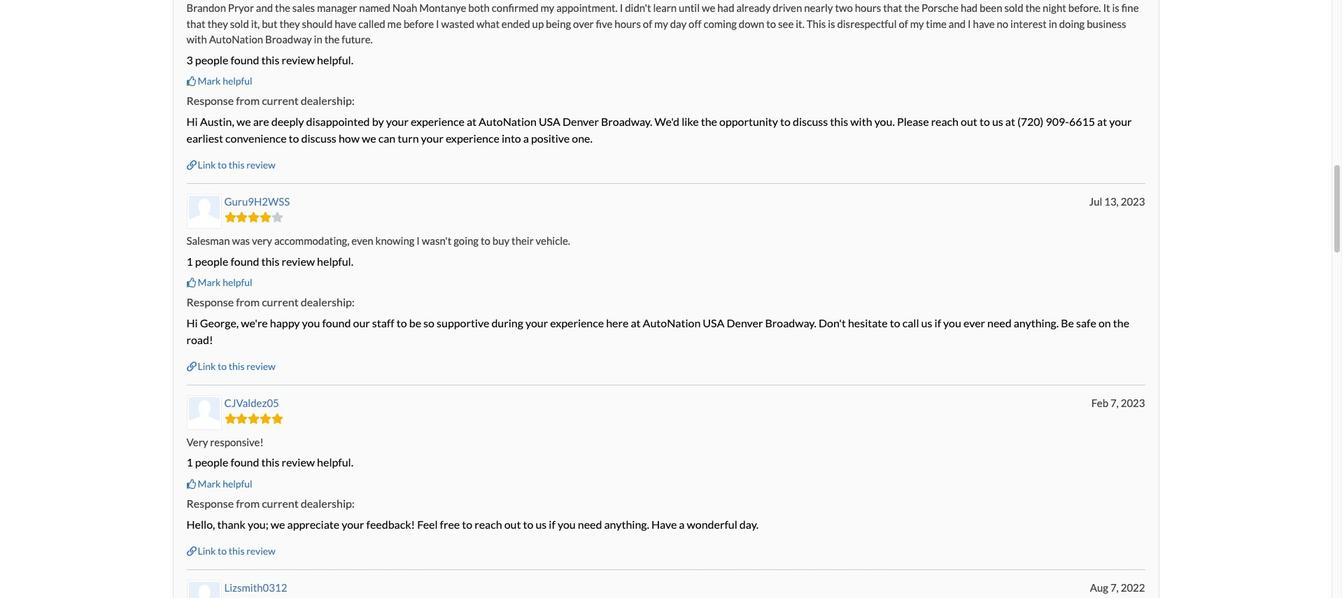 Task type: locate. For each thing, give the bounding box(es) containing it.
current up deeply
[[262, 94, 299, 107]]

0 vertical spatial need
[[988, 316, 1012, 330]]

2 horizontal spatial we
[[362, 132, 376, 145]]

link image down hello,
[[187, 547, 196, 557]]

lizsmith0312 image
[[189, 582, 220, 599]]

2 link to this review button from the top
[[187, 360, 276, 374]]

your inside hi george, we're happy you found our staff to be so supportive during your experience here at autonation usa denver broadway. don't hesitate to call us if you ever need anything. be safe on the road!
[[526, 316, 548, 330]]

positive
[[531, 132, 570, 145]]

experience left here
[[551, 316, 604, 330]]

2 mark helpful button from the top
[[187, 276, 253, 290]]

1 people found this review helpful. down responsive!
[[187, 456, 354, 469]]

1 vertical spatial helpful.
[[317, 255, 354, 268]]

1 response from the top
[[187, 94, 234, 107]]

1 for hi george, we're happy you found our staff to be so supportive during your experience here at autonation usa denver broadway. don't hesitate to call us if you ever need anything. be safe on the road!
[[187, 255, 193, 268]]

anything. left have
[[605, 518, 650, 531]]

people right 3
[[195, 53, 228, 66]]

response from current dealership: up happy
[[187, 295, 355, 309]]

found for first the mark helpful button from the top
[[231, 53, 259, 66]]

at
[[467, 115, 477, 128], [1006, 115, 1016, 128], [1098, 115, 1108, 128], [631, 316, 641, 330]]

response
[[187, 94, 234, 107], [187, 295, 234, 309], [187, 497, 234, 510]]

1 vertical spatial discuss
[[301, 132, 337, 145]]

1 vertical spatial link
[[198, 361, 216, 373]]

link to this review for thank
[[198, 546, 276, 557]]

2 response from current dealership: from the top
[[187, 295, 355, 309]]

2 from from the top
[[236, 295, 260, 309]]

found down responsive!
[[231, 456, 259, 469]]

0 vertical spatial broadway.
[[601, 115, 653, 128]]

0 vertical spatial thumbs up image
[[187, 76, 196, 86]]

found for thank the mark helpful button
[[231, 456, 259, 469]]

link
[[198, 159, 216, 171], [198, 361, 216, 373], [198, 546, 216, 557]]

1 7, from the top
[[1111, 397, 1119, 410]]

response up hello,
[[187, 497, 234, 510]]

link to this review
[[198, 159, 276, 171], [198, 361, 276, 373], [198, 546, 276, 557]]

found for the mark helpful button associated with george,
[[231, 255, 259, 268]]

0 vertical spatial helpful.
[[317, 53, 354, 66]]

2 vertical spatial mark helpful
[[198, 478, 253, 490]]

link to this review up cjvaldez05
[[198, 361, 276, 373]]

1 vertical spatial out
[[505, 518, 521, 531]]

2023 right feb
[[1122, 397, 1146, 410]]

link to this review down convenience
[[198, 159, 276, 171]]

1 for hello, thank you; we appreciate your feedback! feel free to reach out to us if you need anything. have a wonderful day.
[[187, 456, 193, 469]]

1 vertical spatial mark
[[198, 277, 221, 288]]

0 vertical spatial we
[[237, 115, 251, 128]]

1 people found this review helpful. for we
[[187, 456, 354, 469]]

1 link to this review from the top
[[198, 159, 276, 171]]

3 link to this review button from the top
[[187, 545, 276, 559]]

link to this review button down thank
[[187, 545, 276, 559]]

7, for feb
[[1111, 397, 1119, 410]]

1 vertical spatial the
[[1114, 316, 1130, 330]]

hi up earliest
[[187, 115, 198, 128]]

thumbs up image down salesman
[[187, 278, 196, 288]]

1 people found this review helpful.
[[187, 255, 354, 268], [187, 456, 354, 469]]

we're
[[241, 316, 268, 330]]

3 response from current dealership: from the top
[[187, 497, 355, 510]]

2 horizontal spatial us
[[993, 115, 1004, 128]]

dealership: up "appreciate"
[[301, 497, 355, 510]]

your left feedback!
[[342, 518, 364, 531]]

2 vertical spatial link
[[198, 546, 216, 557]]

us inside the hi austin, we are deeply disappointed by your experience at autonation usa denver broadway. we'd like the opportunity to discuss this with you. please reach out to us at (720) 909-6615 at your earliest convenience to discuss how we can turn your experience into a positive one.
[[993, 115, 1004, 128]]

this left with in the top of the page
[[831, 115, 849, 128]]

2 hi from the top
[[187, 316, 198, 330]]

1 vertical spatial denver
[[727, 316, 763, 330]]

review up cjvaldez05
[[247, 361, 276, 373]]

link to this review button
[[187, 159, 276, 173], [187, 360, 276, 374], [187, 545, 276, 559]]

out inside the hi austin, we are deeply disappointed by your experience at autonation usa denver broadway. we'd like the opportunity to discuss this with you. please reach out to us at (720) 909-6615 at your earliest convenience to discuss how we can turn your experience into a positive one.
[[961, 115, 978, 128]]

aug 7, 2022
[[1091, 582, 1146, 594]]

7, for aug
[[1111, 582, 1119, 594]]

3 mark helpful button from the top
[[187, 477, 253, 491]]

2 vertical spatial people
[[195, 456, 228, 469]]

2 vertical spatial experience
[[551, 316, 604, 330]]

1 vertical spatial link to this review button
[[187, 360, 276, 374]]

1 vertical spatial thumbs up image
[[187, 278, 196, 288]]

0 horizontal spatial we
[[237, 115, 251, 128]]

this
[[262, 53, 280, 66], [831, 115, 849, 128], [229, 159, 245, 171], [262, 255, 280, 268], [229, 361, 245, 373], [262, 456, 280, 469], [229, 546, 245, 557]]

0 vertical spatial us
[[993, 115, 1004, 128]]

reach right please
[[932, 115, 959, 128]]

found right 3
[[231, 53, 259, 66]]

response from current dealership:
[[187, 94, 355, 107], [187, 295, 355, 309], [187, 497, 355, 510]]

response from current dealership: up you;
[[187, 497, 355, 510]]

2022
[[1122, 582, 1146, 594]]

1 people found this review helpful. down very
[[187, 255, 354, 268]]

2 people from the top
[[195, 255, 228, 268]]

response from current dealership: up are
[[187, 94, 355, 107]]

mark down salesman
[[198, 277, 221, 288]]

3 response from the top
[[187, 497, 234, 510]]

jul
[[1090, 195, 1103, 208]]

people
[[195, 53, 228, 66], [195, 255, 228, 268], [195, 456, 228, 469]]

2 vertical spatial helpful.
[[317, 456, 354, 469]]

star image
[[224, 212, 236, 223], [272, 212, 283, 223], [224, 414, 236, 424], [236, 414, 248, 424], [248, 414, 260, 424], [260, 414, 272, 424], [272, 414, 283, 424]]

current up you;
[[262, 497, 299, 510]]

2 vertical spatial link to this review
[[198, 546, 276, 557]]

1 vertical spatial 1
[[187, 456, 193, 469]]

2 vertical spatial response from current dealership:
[[187, 497, 355, 510]]

7, right aug
[[1111, 582, 1119, 594]]

0 vertical spatial discuss
[[793, 115, 829, 128]]

to
[[781, 115, 791, 128], [980, 115, 991, 128], [289, 132, 299, 145], [218, 159, 227, 171], [481, 235, 491, 247], [397, 316, 407, 330], [891, 316, 901, 330], [218, 361, 227, 373], [462, 518, 473, 531], [523, 518, 534, 531], [218, 546, 227, 557]]

1 horizontal spatial reach
[[932, 115, 959, 128]]

denver
[[563, 115, 599, 128], [727, 316, 763, 330]]

0 vertical spatial hi
[[187, 115, 198, 128]]

1 vertical spatial 2023
[[1122, 397, 1146, 410]]

0 horizontal spatial usa
[[539, 115, 561, 128]]

so
[[424, 316, 435, 330]]

discuss left with in the top of the page
[[793, 115, 829, 128]]

2 2023 from the top
[[1122, 397, 1146, 410]]

0 vertical spatial reach
[[932, 115, 959, 128]]

2 mark helpful from the top
[[198, 277, 253, 288]]

7,
[[1111, 397, 1119, 410], [1111, 582, 1119, 594]]

please
[[898, 115, 930, 128]]

1 vertical spatial autonation
[[643, 316, 701, 330]]

0 vertical spatial 1
[[187, 255, 193, 268]]

2 dealership: from the top
[[301, 295, 355, 309]]

2 vertical spatial mark
[[198, 478, 221, 490]]

link image for hello, thank you; we appreciate your feedback! feel free to reach out to us if you need anything. have a wonderful day.
[[187, 547, 196, 557]]

mark helpful for thank
[[198, 478, 253, 490]]

2 mark from the top
[[198, 277, 221, 288]]

3 mark helpful from the top
[[198, 478, 253, 490]]

1 current from the top
[[262, 94, 299, 107]]

0 vertical spatial mark helpful
[[198, 75, 253, 87]]

your right during
[[526, 316, 548, 330]]

1 vertical spatial mark helpful
[[198, 277, 253, 288]]

the
[[701, 115, 718, 128], [1114, 316, 1130, 330]]

if inside hi george, we're happy you found our staff to be so supportive during your experience here at autonation usa denver broadway. don't hesitate to call us if you ever need anything. be safe on the road!
[[935, 316, 942, 330]]

3 helpful. from the top
[[317, 456, 354, 469]]

found left our
[[322, 316, 351, 330]]

reach right free on the bottom left of page
[[475, 518, 502, 531]]

1 link image from the top
[[187, 161, 196, 170]]

aug
[[1091, 582, 1109, 594]]

0 vertical spatial 1 people found this review helpful.
[[187, 255, 354, 268]]

autonation
[[479, 115, 537, 128], [643, 316, 701, 330]]

2 vertical spatial we
[[271, 518, 285, 531]]

3 link from the top
[[198, 546, 216, 557]]

mark helpful button for george,
[[187, 276, 253, 290]]

responsive!
[[210, 436, 264, 449]]

0 vertical spatial link
[[198, 159, 216, 171]]

during
[[492, 316, 524, 330]]

mark helpful
[[198, 75, 253, 87], [198, 277, 253, 288], [198, 478, 253, 490]]

autonation inside the hi austin, we are deeply disappointed by your experience at autonation usa denver broadway. we'd like the opportunity to discuss this with you. please reach out to us at (720) 909-6615 at your earliest convenience to discuss how we can turn your experience into a positive one.
[[479, 115, 537, 128]]

1 vertical spatial we
[[362, 132, 376, 145]]

0 vertical spatial current
[[262, 94, 299, 107]]

2 1 from the top
[[187, 456, 193, 469]]

0 horizontal spatial the
[[701, 115, 718, 128]]

2 link to this review from the top
[[198, 361, 276, 373]]

0 vertical spatial from
[[236, 94, 260, 107]]

dealership:
[[301, 94, 355, 107], [301, 295, 355, 309], [301, 497, 355, 510]]

wasn't
[[422, 235, 452, 247]]

0 vertical spatial link image
[[187, 161, 196, 170]]

3 star image from the left
[[260, 212, 272, 223]]

0 vertical spatial denver
[[563, 115, 599, 128]]

3 current from the top
[[262, 497, 299, 510]]

found down was
[[231, 255, 259, 268]]

we left can
[[362, 132, 376, 145]]

0 vertical spatial helpful
[[223, 75, 253, 87]]

link image down road!
[[187, 362, 196, 372]]

2 vertical spatial mark helpful button
[[187, 477, 253, 491]]

response up austin,
[[187, 94, 234, 107]]

2 vertical spatial current
[[262, 497, 299, 510]]

helpful. up the disappointed
[[317, 53, 354, 66]]

0 vertical spatial if
[[935, 316, 942, 330]]

dealership: for disappointed
[[301, 94, 355, 107]]

1 from from the top
[[236, 94, 260, 107]]

dealership: up the disappointed
[[301, 94, 355, 107]]

3 helpful from the top
[[223, 478, 253, 490]]

helpful down was
[[223, 277, 253, 288]]

mark helpful up austin,
[[198, 75, 253, 87]]

out right free on the bottom left of page
[[505, 518, 521, 531]]

people down very responsive!
[[195, 456, 228, 469]]

2 thumbs up image from the top
[[187, 278, 196, 288]]

2 current from the top
[[262, 295, 299, 309]]

link image for hi george, we're happy you found our staff to be so supportive during your experience here at autonation usa denver broadway. don't hesitate to call us if you ever need anything. be safe on the road!
[[187, 362, 196, 372]]

3 link to this review from the top
[[198, 546, 276, 557]]

0 vertical spatial 7,
[[1111, 397, 1119, 410]]

link down road!
[[198, 361, 216, 373]]

1 vertical spatial need
[[578, 518, 602, 531]]

review down accommodating,
[[282, 255, 315, 268]]

broadway. left we'd at top
[[601, 115, 653, 128]]

1 horizontal spatial usa
[[703, 316, 725, 330]]

your
[[386, 115, 409, 128], [1110, 115, 1133, 128], [421, 132, 444, 145], [526, 316, 548, 330], [342, 518, 364, 531]]

we right you;
[[271, 518, 285, 531]]

cjvaldez05 link
[[224, 397, 279, 410]]

helpful. up "appreciate"
[[317, 456, 354, 469]]

broadway.
[[601, 115, 653, 128], [766, 316, 817, 330]]

2023 right 13,
[[1122, 195, 1146, 208]]

1 horizontal spatial a
[[679, 518, 685, 531]]

1 vertical spatial us
[[922, 316, 933, 330]]

2 vertical spatial response
[[187, 497, 234, 510]]

don't
[[819, 316, 846, 330]]

2 vertical spatial helpful
[[223, 478, 253, 490]]

response for george,
[[187, 295, 234, 309]]

a right have
[[679, 518, 685, 531]]

into
[[502, 132, 521, 145]]

a right 'into'
[[524, 132, 529, 145]]

mark helpful button up george, at the left bottom
[[187, 276, 253, 290]]

909-
[[1046, 115, 1070, 128]]

from for we're
[[236, 295, 260, 309]]

review down you;
[[247, 546, 276, 557]]

0 horizontal spatial a
[[524, 132, 529, 145]]

thumbs up image
[[187, 76, 196, 86], [187, 278, 196, 288]]

0 vertical spatial dealership:
[[301, 94, 355, 107]]

1 vertical spatial if
[[549, 518, 556, 531]]

usa inside hi george, we're happy you found our staff to be so supportive during your experience here at autonation usa denver broadway. don't hesitate to call us if you ever need anything. be safe on the road!
[[703, 316, 725, 330]]

a inside the hi austin, we are deeply disappointed by your experience at autonation usa denver broadway. we'd like the opportunity to discuss this with you. please reach out to us at (720) 909-6615 at your earliest convenience to discuss how we can turn your experience into a positive one.
[[524, 132, 529, 145]]

hi austin, we are deeply disappointed by your experience at autonation usa denver broadway. we'd like the opportunity to discuss this with you. please reach out to us at (720) 909-6615 at your earliest convenience to discuss how we can turn your experience into a positive one.
[[187, 115, 1133, 145]]

even
[[352, 235, 374, 247]]

thank
[[217, 518, 246, 531]]

hi up road!
[[187, 316, 198, 330]]

1 vertical spatial current
[[262, 295, 299, 309]]

link image
[[187, 161, 196, 170], [187, 362, 196, 372], [187, 547, 196, 557]]

0 horizontal spatial denver
[[563, 115, 599, 128]]

current for are
[[262, 94, 299, 107]]

3 link image from the top
[[187, 547, 196, 557]]

1 vertical spatial usa
[[703, 316, 725, 330]]

us inside hi george, we're happy you found our staff to be so supportive during your experience here at autonation usa denver broadway. don't hesitate to call us if you ever need anything. be safe on the road!
[[922, 316, 933, 330]]

0 horizontal spatial autonation
[[479, 115, 537, 128]]

hi george, we're happy you found our staff to be so supportive during your experience here at autonation usa denver broadway. don't hesitate to call us if you ever need anything. be safe on the road!
[[187, 316, 1130, 347]]

link down earliest
[[198, 159, 216, 171]]

2 link from the top
[[198, 361, 216, 373]]

this down very
[[262, 255, 280, 268]]

7, right feb
[[1111, 397, 1119, 410]]

the inside the hi austin, we are deeply disappointed by your experience at autonation usa denver broadway. we'd like the opportunity to discuss this with you. please reach out to us at (720) 909-6615 at your earliest convenience to discuss how we can turn your experience into a positive one.
[[701, 115, 718, 128]]

2 helpful. from the top
[[317, 255, 354, 268]]

0 vertical spatial mark
[[198, 75, 221, 87]]

hi inside the hi austin, we are deeply disappointed by your experience at autonation usa denver broadway. we'd like the opportunity to discuss this with you. please reach out to us at (720) 909-6615 at your earliest convenience to discuss how we can turn your experience into a positive one.
[[187, 115, 198, 128]]

at inside hi george, we're happy you found our staff to be so supportive during your experience here at autonation usa denver broadway. don't hesitate to call us if you ever need anything. be safe on the road!
[[631, 316, 641, 330]]

supportive
[[437, 316, 490, 330]]

appreciate
[[287, 518, 340, 531]]

we left are
[[237, 115, 251, 128]]

mark up austin,
[[198, 75, 221, 87]]

response for thank
[[187, 497, 234, 510]]

response up george, at the left bottom
[[187, 295, 234, 309]]

happy
[[270, 316, 300, 330]]

mark helpful button up thank
[[187, 477, 253, 491]]

response from current dealership: for we
[[187, 497, 355, 510]]

current
[[262, 94, 299, 107], [262, 295, 299, 309], [262, 497, 299, 510]]

helpful up thank
[[223, 478, 253, 490]]

0 vertical spatial usa
[[539, 115, 561, 128]]

usa inside the hi austin, we are deeply disappointed by your experience at autonation usa denver broadway. we'd like the opportunity to discuss this with you. please reach out to us at (720) 909-6615 at your earliest convenience to discuss how we can turn your experience into a positive one.
[[539, 115, 561, 128]]

anything. left be
[[1014, 316, 1059, 330]]

1 horizontal spatial if
[[935, 316, 942, 330]]

link to this review button down convenience
[[187, 159, 276, 173]]

0 vertical spatial link to this review
[[198, 159, 276, 171]]

1 up thumbs up image
[[187, 456, 193, 469]]

1 mark from the top
[[198, 75, 221, 87]]

mark helpful up george, at the left bottom
[[198, 277, 253, 288]]

mark helpful right thumbs up image
[[198, 478, 253, 490]]

3 people from the top
[[195, 456, 228, 469]]

experience up turn
[[411, 115, 465, 128]]

link image down earliest
[[187, 161, 196, 170]]

2 star image from the left
[[248, 212, 260, 223]]

mark right thumbs up image
[[198, 478, 221, 490]]

0 vertical spatial people
[[195, 53, 228, 66]]

need
[[988, 316, 1012, 330], [578, 518, 602, 531]]

from up are
[[236, 94, 260, 107]]

out right please
[[961, 115, 978, 128]]

staff
[[372, 316, 395, 330]]

guru9h2wss image
[[189, 196, 220, 227]]

0 vertical spatial anything.
[[1014, 316, 1059, 330]]

2 1 people found this review helpful. from the top
[[187, 456, 354, 469]]

us
[[993, 115, 1004, 128], [922, 316, 933, 330], [536, 518, 547, 531]]

you
[[302, 316, 320, 330], [944, 316, 962, 330], [558, 518, 576, 531]]

1 horizontal spatial out
[[961, 115, 978, 128]]

one.
[[572, 132, 593, 145]]

feb
[[1092, 397, 1109, 410]]

can
[[379, 132, 396, 145]]

thumbs up image for 3
[[187, 76, 196, 86]]

hi
[[187, 115, 198, 128], [187, 316, 198, 330]]

2 response from the top
[[187, 295, 234, 309]]

autonation inside hi george, we're happy you found our staff to be so supportive during your experience here at autonation usa denver broadway. don't hesitate to call us if you ever need anything. be safe on the road!
[[643, 316, 701, 330]]

0 horizontal spatial us
[[536, 518, 547, 531]]

0 horizontal spatial reach
[[475, 518, 502, 531]]

1 vertical spatial hi
[[187, 316, 198, 330]]

hi inside hi george, we're happy you found our staff to be so supportive during your experience here at autonation usa denver broadway. don't hesitate to call us if you ever need anything. be safe on the road!
[[187, 316, 198, 330]]

1 vertical spatial 7,
[[1111, 582, 1119, 594]]

thumbs up image for 1
[[187, 278, 196, 288]]

broadway. inside the hi austin, we are deeply disappointed by your experience at autonation usa denver broadway. we'd like the opportunity to discuss this with you. please reach out to us at (720) 909-6615 at your earliest convenience to discuss how we can turn your experience into a positive one.
[[601, 115, 653, 128]]

from
[[236, 94, 260, 107], [236, 295, 260, 309], [236, 497, 260, 510]]

1 vertical spatial a
[[679, 518, 685, 531]]

1 hi from the top
[[187, 115, 198, 128]]

1 down salesman
[[187, 255, 193, 268]]

people down salesman
[[195, 255, 228, 268]]

2 helpful from the top
[[223, 277, 253, 288]]

2 vertical spatial link to this review button
[[187, 545, 276, 559]]

3 dealership: from the top
[[301, 497, 355, 510]]

1 thumbs up image from the top
[[187, 76, 196, 86]]

0 vertical spatial link to this review button
[[187, 159, 276, 173]]

1 1 people found this review helpful. from the top
[[187, 255, 354, 268]]

day.
[[740, 518, 759, 531]]

from up "we're"
[[236, 295, 260, 309]]

discuss down the disappointed
[[301, 132, 337, 145]]

0 vertical spatial the
[[701, 115, 718, 128]]

helpful. down accommodating,
[[317, 255, 354, 268]]

link to this review button down road!
[[187, 360, 276, 374]]

found inside hi george, we're happy you found our staff to be so supportive during your experience here at autonation usa denver broadway. don't hesitate to call us if you ever need anything. be safe on the road!
[[322, 316, 351, 330]]

current up happy
[[262, 295, 299, 309]]

1 helpful. from the top
[[317, 53, 354, 66]]

1 vertical spatial helpful
[[223, 277, 253, 288]]

1 mark helpful from the top
[[198, 75, 253, 87]]

1 vertical spatial anything.
[[605, 518, 650, 531]]

the right like
[[701, 115, 718, 128]]

1 vertical spatial link to this review
[[198, 361, 276, 373]]

1 helpful from the top
[[223, 75, 253, 87]]

link down hello,
[[198, 546, 216, 557]]

this up cjvaldez05
[[229, 361, 245, 373]]

2023
[[1122, 195, 1146, 208], [1122, 397, 1146, 410]]

1 link from the top
[[198, 159, 216, 171]]

1 vertical spatial people
[[195, 255, 228, 268]]

found
[[231, 53, 259, 66], [231, 255, 259, 268], [322, 316, 351, 330], [231, 456, 259, 469]]

1 2023 from the top
[[1122, 195, 1146, 208]]

helpful down 3 people found this review helpful.
[[223, 75, 253, 87]]

2 horizontal spatial you
[[944, 316, 962, 330]]

1 vertical spatial response
[[187, 295, 234, 309]]

1 vertical spatial experience
[[446, 132, 500, 145]]

1 1 from the top
[[187, 255, 193, 268]]

1 horizontal spatial denver
[[727, 316, 763, 330]]

hello, thank you; we appreciate your feedback! feel free to reach out to us if you need anything. have a wonderful day.
[[187, 518, 759, 531]]

1 response from current dealership: from the top
[[187, 94, 355, 107]]

0 vertical spatial response from current dealership:
[[187, 94, 355, 107]]

helpful.
[[317, 53, 354, 66], [317, 255, 354, 268], [317, 456, 354, 469]]

2 7, from the top
[[1111, 582, 1119, 594]]

broadway. left don't
[[766, 316, 817, 330]]

autonation up 'into'
[[479, 115, 537, 128]]

1 dealership: from the top
[[301, 94, 355, 107]]

you;
[[248, 518, 269, 531]]

1 horizontal spatial autonation
[[643, 316, 701, 330]]

1 vertical spatial from
[[236, 295, 260, 309]]

mark
[[198, 75, 221, 87], [198, 277, 221, 288], [198, 478, 221, 490]]

the right on
[[1114, 316, 1130, 330]]

link to this review down thank
[[198, 546, 276, 557]]

response from current dealership: for happy
[[187, 295, 355, 309]]

3 from from the top
[[236, 497, 260, 510]]

usa
[[539, 115, 561, 128], [703, 316, 725, 330]]

star image
[[236, 212, 248, 223], [248, 212, 260, 223], [260, 212, 272, 223]]

very
[[187, 436, 208, 449]]

by
[[372, 115, 384, 128]]

1 horizontal spatial the
[[1114, 316, 1130, 330]]

3 mark from the top
[[198, 478, 221, 490]]

anything.
[[1014, 316, 1059, 330], [605, 518, 650, 531]]

autonation right here
[[643, 316, 701, 330]]

experience left 'into'
[[446, 132, 500, 145]]

reach inside the hi austin, we are deeply disappointed by your experience at autonation usa denver broadway. we'd like the opportunity to discuss this with you. please reach out to us at (720) 909-6615 at your earliest convenience to discuss how we can turn your experience into a positive one.
[[932, 115, 959, 128]]

mark helpful button down 3
[[187, 74, 253, 88]]

1 vertical spatial link image
[[187, 362, 196, 372]]

george,
[[200, 316, 239, 330]]

2 link image from the top
[[187, 362, 196, 372]]

feedback!
[[367, 518, 415, 531]]

0 vertical spatial response
[[187, 94, 234, 107]]

broadway. inside hi george, we're happy you found our staff to be so supportive during your experience here at autonation usa denver broadway. don't hesitate to call us if you ever need anything. be safe on the road!
[[766, 316, 817, 330]]

0 horizontal spatial need
[[578, 518, 602, 531]]

helpful
[[223, 75, 253, 87], [223, 277, 253, 288], [223, 478, 253, 490]]

dealership: up our
[[301, 295, 355, 309]]

dealership: for found
[[301, 295, 355, 309]]

denver inside hi george, we're happy you found our staff to be so supportive during your experience here at autonation usa denver broadway. don't hesitate to call us if you ever need anything. be safe on the road!
[[727, 316, 763, 330]]

thumbs up image down 3
[[187, 76, 196, 86]]



Task type: vqa. For each thing, say whether or not it's contained in the screenshot.
the (EX.) C4R6URU5226123456 text field
no



Task type: describe. For each thing, give the bounding box(es) containing it.
helpful for george,
[[223, 277, 253, 288]]

from for you;
[[236, 497, 260, 510]]

mark helpful for george,
[[198, 277, 253, 288]]

feel
[[417, 518, 438, 531]]

1 horizontal spatial we
[[271, 518, 285, 531]]

cjvaldez05
[[224, 397, 279, 410]]

link to this review button for thank
[[187, 545, 276, 559]]

people for thank
[[195, 456, 228, 469]]

be
[[1062, 316, 1075, 330]]

convenience
[[225, 132, 287, 145]]

was
[[232, 235, 250, 247]]

response for austin,
[[187, 94, 234, 107]]

here
[[607, 316, 629, 330]]

0 horizontal spatial anything.
[[605, 518, 650, 531]]

2 vertical spatial us
[[536, 518, 547, 531]]

current for happy
[[262, 295, 299, 309]]

guru9h2wss link
[[224, 195, 290, 208]]

anything. inside hi george, we're happy you found our staff to be so supportive during your experience here at autonation usa denver broadway. don't hesitate to call us if you ever need anything. be safe on the road!
[[1014, 316, 1059, 330]]

hi for hi george, we're happy you found our staff to be so supportive during your experience here at autonation usa denver broadway. don't hesitate to call us if you ever need anything. be safe on the road!
[[187, 316, 198, 330]]

knowing
[[376, 235, 415, 247]]

mark helpful button for thank
[[187, 477, 253, 491]]

lizsmith0312 link
[[224, 582, 287, 594]]

you.
[[875, 115, 895, 128]]

dealership: for your
[[301, 497, 355, 510]]

link to this review for george,
[[198, 361, 276, 373]]

very responsive!
[[187, 436, 264, 449]]

like
[[682, 115, 699, 128]]

0 vertical spatial experience
[[411, 115, 465, 128]]

0 horizontal spatial discuss
[[301, 132, 337, 145]]

link for hi
[[198, 361, 216, 373]]

salesman
[[187, 235, 230, 247]]

13,
[[1105, 195, 1119, 208]]

hello,
[[187, 518, 215, 531]]

ever
[[964, 316, 986, 330]]

road!
[[187, 333, 213, 347]]

this down thank
[[229, 546, 245, 557]]

accommodating,
[[274, 235, 350, 247]]

jul 13, 2023
[[1090, 195, 1146, 208]]

we'd
[[655, 115, 680, 128]]

people for george,
[[195, 255, 228, 268]]

2023 for hello, thank you; we appreciate your feedback! feel free to reach out to us if you need anything. have a wonderful day.
[[1122, 397, 1146, 410]]

experience inside hi george, we're happy you found our staff to be so supportive during your experience here at autonation usa denver broadway. don't hesitate to call us if you ever need anything. be safe on the road!
[[551, 316, 604, 330]]

cjvaldez05 image
[[189, 398, 220, 428]]

our
[[353, 316, 370, 330]]

free
[[440, 518, 460, 531]]

the inside hi george, we're happy you found our staff to be so supportive during your experience here at autonation usa denver broadway. don't hesitate to call us if you ever need anything. be safe on the road!
[[1114, 316, 1130, 330]]

disappointed
[[306, 115, 370, 128]]

feb 7, 2023
[[1092, 397, 1146, 410]]

deeply
[[271, 115, 304, 128]]

call
[[903, 316, 920, 330]]

austin,
[[200, 115, 234, 128]]

your right 6615
[[1110, 115, 1133, 128]]

0 horizontal spatial if
[[549, 518, 556, 531]]

(720)
[[1018, 115, 1044, 128]]

are
[[253, 115, 269, 128]]

1 people from the top
[[195, 53, 228, 66]]

wonderful
[[687, 518, 738, 531]]

lizsmith0312
[[224, 582, 287, 594]]

0 horizontal spatial out
[[505, 518, 521, 531]]

i
[[417, 235, 420, 247]]

earliest
[[187, 132, 223, 145]]

helpful. for found
[[317, 255, 354, 268]]

1 horizontal spatial you
[[558, 518, 576, 531]]

3
[[187, 53, 193, 66]]

very
[[252, 235, 272, 247]]

1 star image from the left
[[236, 212, 248, 223]]

1 mark helpful button from the top
[[187, 74, 253, 88]]

this inside the hi austin, we are deeply disappointed by your experience at autonation usa denver broadway. we'd like the opportunity to discuss this with you. please reach out to us at (720) 909-6615 at your earliest convenience to discuss how we can turn your experience into a positive one.
[[831, 115, 849, 128]]

review down convenience
[[247, 159, 276, 171]]

1 horizontal spatial discuss
[[793, 115, 829, 128]]

salesman was very accommodating, even knowing i wasn't going to buy their vehicle.
[[187, 235, 571, 247]]

vehicle.
[[536, 235, 571, 247]]

guru9h2wss
[[224, 195, 290, 208]]

helpful. for your
[[317, 456, 354, 469]]

safe
[[1077, 316, 1097, 330]]

on
[[1099, 316, 1112, 330]]

3 people found this review helpful.
[[187, 53, 354, 66]]

1 people found this review helpful. for happy
[[187, 255, 354, 268]]

your right by
[[386, 115, 409, 128]]

buy
[[493, 235, 510, 247]]

helpful for thank
[[223, 478, 253, 490]]

going
[[454, 235, 479, 247]]

link for hello,
[[198, 546, 216, 557]]

how
[[339, 132, 360, 145]]

with
[[851, 115, 873, 128]]

their
[[512, 235, 534, 247]]

mark for thank
[[198, 478, 221, 490]]

your right turn
[[421, 132, 444, 145]]

2023 for hi george, we're happy you found our staff to be so supportive during your experience here at autonation usa denver broadway. don't hesitate to call us if you ever need anything. be safe on the road!
[[1122, 195, 1146, 208]]

current for we
[[262, 497, 299, 510]]

need inside hi george, we're happy you found our staff to be so supportive during your experience here at autonation usa denver broadway. don't hesitate to call us if you ever need anything. be safe on the road!
[[988, 316, 1012, 330]]

denver inside the hi austin, we are deeply disappointed by your experience at autonation usa denver broadway. we'd like the opportunity to discuss this with you. please reach out to us at (720) 909-6615 at your earliest convenience to discuss how we can turn your experience into a positive one.
[[563, 115, 599, 128]]

thumbs up image
[[187, 479, 196, 489]]

0 horizontal spatial you
[[302, 316, 320, 330]]

review up deeply
[[282, 53, 315, 66]]

link to this review button for george,
[[187, 360, 276, 374]]

6615
[[1070, 115, 1096, 128]]

response from current dealership: for are
[[187, 94, 355, 107]]

be
[[409, 316, 422, 330]]

opportunity
[[720, 115, 779, 128]]

1 link to this review button from the top
[[187, 159, 276, 173]]

have
[[652, 518, 677, 531]]

this down convenience
[[229, 159, 245, 171]]

hi for hi austin, we are deeply disappointed by your experience at autonation usa denver broadway. we'd like the opportunity to discuss this with you. please reach out to us at (720) 909-6615 at your earliest convenience to discuss how we can turn your experience into a positive one.
[[187, 115, 198, 128]]

hesitate
[[849, 316, 888, 330]]

mark for george,
[[198, 277, 221, 288]]

this down responsive!
[[262, 456, 280, 469]]

turn
[[398, 132, 419, 145]]

this up are
[[262, 53, 280, 66]]

1 vertical spatial reach
[[475, 518, 502, 531]]

from for we
[[236, 94, 260, 107]]

review up "appreciate"
[[282, 456, 315, 469]]



